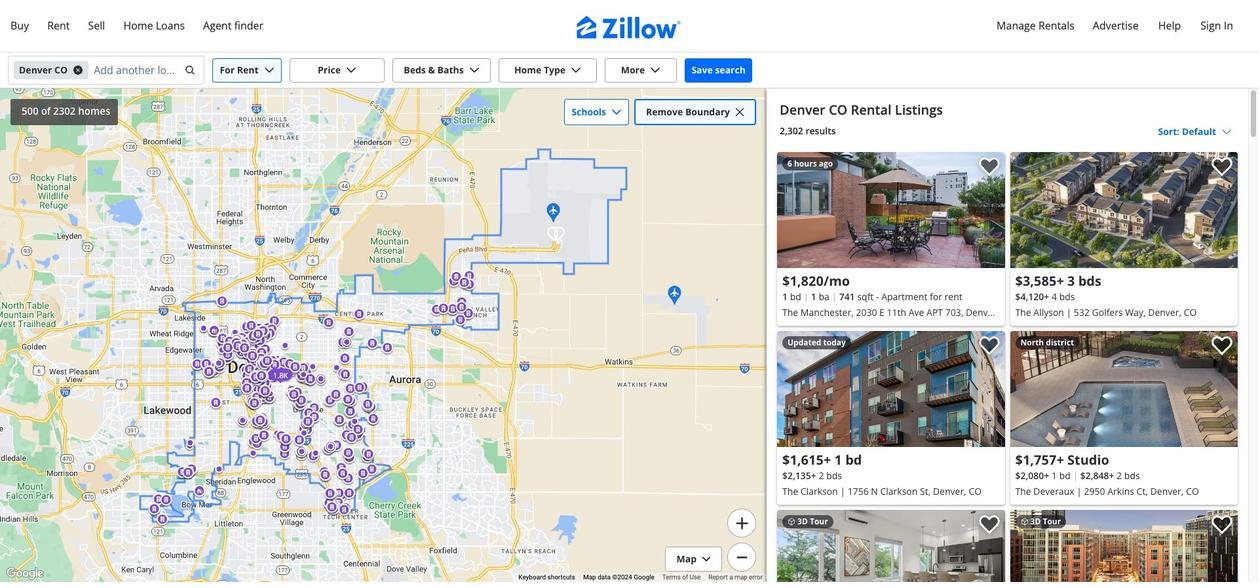 Task type: vqa. For each thing, say whether or not it's contained in the screenshot.
170K link
no



Task type: locate. For each thing, give the bounding box(es) containing it.
map region
[[0, 0, 804, 582]]

google image
[[3, 565, 47, 582]]

Add another location text field
[[94, 60, 176, 81]]

clear field image
[[183, 65, 193, 75]]

main navigation
[[0, 0, 1259, 52]]

sentral union station image
[[1011, 510, 1238, 582]]

the deveraux image
[[1011, 331, 1238, 447]]

1775 s pearl image
[[778, 510, 1005, 582]]

the manchester, 2030 e 11th ave apt 703, denver, co 80206 image
[[778, 152, 1005, 268]]

main content
[[767, 89, 1249, 582]]

zillow logo image
[[577, 16, 682, 39]]



Task type: describe. For each thing, give the bounding box(es) containing it.
remove tag image
[[73, 65, 83, 75]]

the allyson image
[[1011, 152, 1238, 268]]

filters element
[[0, 52, 1259, 89]]

the clarkson image
[[778, 331, 1005, 447]]



